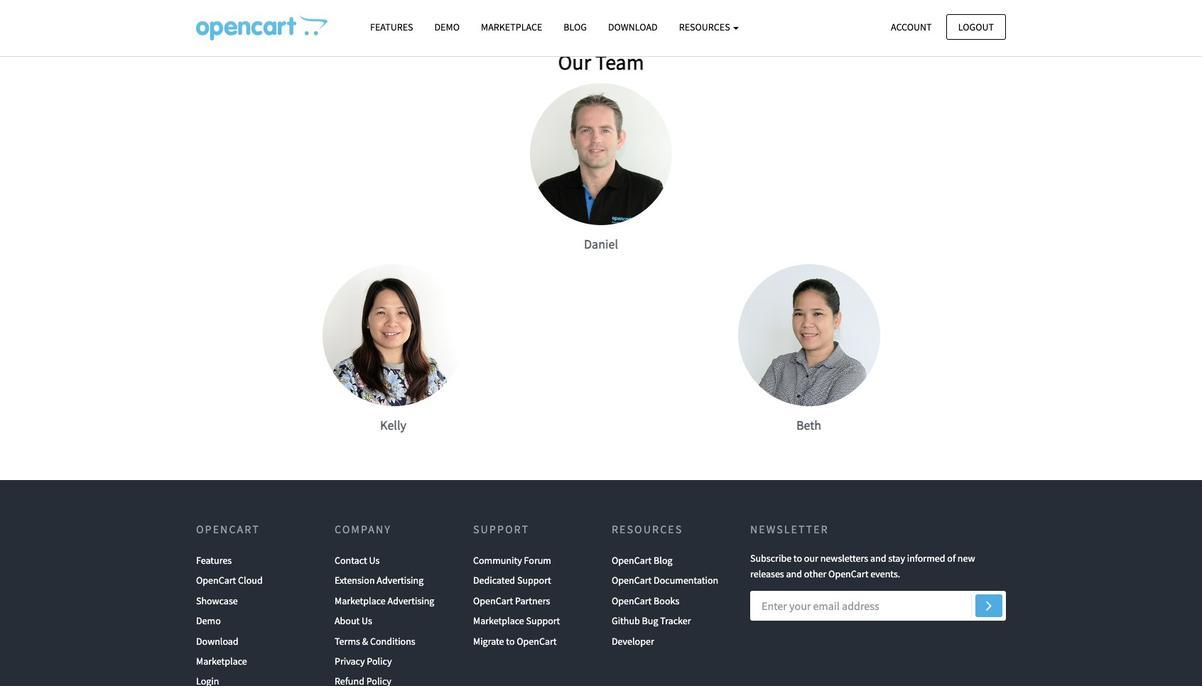 Task type: vqa. For each thing, say whether or not it's contained in the screenshot.
password field on the bottom of page
no



Task type: describe. For each thing, give the bounding box(es) containing it.
partners
[[515, 595, 550, 607]]

Enter your email address text field
[[750, 591, 1006, 621]]

&
[[362, 635, 368, 648]]

0 vertical spatial resources
[[679, 21, 732, 33]]

opencart blog
[[612, 554, 673, 567]]

features link for demo
[[360, 15, 424, 40]]

migrate to opencart
[[473, 635, 557, 648]]

other
[[804, 568, 827, 581]]

company
[[335, 522, 391, 536]]

account link
[[879, 14, 944, 40]]

opencart for opencart blog
[[612, 554, 652, 567]]

us for contact us
[[369, 554, 380, 567]]

privacy policy link
[[335, 652, 392, 672]]

marketplace support
[[473, 615, 560, 628]]

marketplace for marketplace support
[[473, 615, 524, 628]]

subscribe to our newsletters and stay informed of new releases and other opencart events.
[[750, 552, 975, 581]]

daniel kerr image
[[530, 83, 672, 225]]

privacy policy
[[335, 655, 392, 668]]

advertising for extension advertising
[[377, 574, 424, 587]]

tracker
[[660, 615, 691, 628]]

cloud
[[238, 574, 263, 587]]

policy
[[367, 655, 392, 668]]

community forum link
[[473, 551, 551, 571]]

beth
[[796, 417, 821, 433]]

features for demo
[[370, 21, 413, 33]]

newsletters
[[820, 552, 868, 565]]

opencart books link
[[612, 591, 679, 611]]

1 vertical spatial marketplace link
[[196, 652, 247, 672]]

marketplace for rightmost marketplace link
[[481, 21, 542, 33]]

resources link
[[668, 15, 750, 40]]

subscribe
[[750, 552, 792, 565]]

beth ho image
[[738, 264, 880, 406]]

bug
[[642, 615, 658, 628]]

books
[[654, 595, 679, 607]]

account
[[891, 20, 932, 33]]

developer
[[612, 635, 654, 648]]

angle right image
[[986, 597, 992, 614]]

team
[[595, 48, 644, 75]]

dedicated
[[473, 574, 515, 587]]

developer link
[[612, 631, 654, 652]]

documentation
[[654, 574, 719, 587]]

marketplace advertising
[[335, 595, 434, 607]]

0 horizontal spatial demo link
[[196, 611, 221, 631]]

community
[[473, 554, 522, 567]]

opencart down the marketplace support link
[[517, 635, 557, 648]]

github bug tracker
[[612, 615, 691, 628]]

1 vertical spatial blog
[[654, 554, 673, 567]]

1 vertical spatial resources
[[612, 522, 683, 536]]

stay
[[888, 552, 905, 565]]

events.
[[871, 568, 900, 581]]

marketplace support link
[[473, 611, 560, 631]]

1 horizontal spatial demo
[[434, 21, 460, 33]]

opencart - company image
[[196, 15, 328, 41]]

marketplace for bottom marketplace link
[[196, 655, 247, 668]]

contact us
[[335, 554, 380, 567]]

marketplace advertising link
[[335, 591, 434, 611]]

1 vertical spatial demo
[[196, 615, 221, 628]]

daniel
[[584, 236, 618, 252]]



Task type: locate. For each thing, give the bounding box(es) containing it.
download link for demo
[[196, 631, 238, 652]]

opencart inside subscribe to our newsletters and stay informed of new releases and other opencart events.
[[829, 568, 869, 581]]

demo link
[[424, 15, 470, 40], [196, 611, 221, 631]]

logout link
[[946, 14, 1006, 40]]

releases
[[750, 568, 784, 581]]

our
[[804, 552, 818, 565]]

0 horizontal spatial to
[[506, 635, 515, 648]]

extension advertising link
[[335, 571, 424, 591]]

blog link
[[553, 15, 598, 40]]

opencart down newsletters at the right of page
[[829, 568, 869, 581]]

new
[[958, 552, 975, 565]]

download link for blog
[[598, 15, 668, 40]]

0 vertical spatial advertising
[[377, 574, 424, 587]]

terms
[[335, 635, 360, 648]]

terms & conditions link
[[335, 631, 415, 652]]

marketplace down showcase link
[[196, 655, 247, 668]]

download
[[608, 21, 658, 33], [196, 635, 238, 648]]

marketplace down extension
[[335, 595, 386, 607]]

opencart for opencart documentation
[[612, 574, 652, 587]]

to down the marketplace support link
[[506, 635, 515, 648]]

download link
[[598, 15, 668, 40], [196, 631, 238, 652]]

opencart cloud
[[196, 574, 263, 587]]

contact us link
[[335, 551, 380, 571]]

contact
[[335, 554, 367, 567]]

opencart partners link
[[473, 591, 550, 611]]

opencart documentation link
[[612, 571, 719, 591]]

download link down showcase link
[[196, 631, 238, 652]]

opencart for opencart
[[196, 522, 260, 536]]

about us
[[335, 615, 372, 628]]

advertising inside 'link'
[[388, 595, 434, 607]]

opencart down opencart blog link
[[612, 574, 652, 587]]

github
[[612, 615, 640, 628]]

and up the events.
[[870, 552, 886, 565]]

1 vertical spatial advertising
[[388, 595, 434, 607]]

kelly kerr image
[[322, 264, 464, 406]]

0 horizontal spatial download
[[196, 635, 238, 648]]

support up community
[[473, 522, 529, 536]]

marketplace for marketplace advertising
[[335, 595, 386, 607]]

opencart for opencart partners
[[473, 595, 513, 607]]

privacy
[[335, 655, 365, 668]]

0 horizontal spatial marketplace link
[[196, 652, 247, 672]]

extension advertising
[[335, 574, 424, 587]]

0 horizontal spatial features
[[196, 554, 232, 567]]

0 horizontal spatial and
[[786, 568, 802, 581]]

download up the "team"
[[608, 21, 658, 33]]

1 vertical spatial download
[[196, 635, 238, 648]]

0 vertical spatial and
[[870, 552, 886, 565]]

advertising up the marketplace advertising
[[377, 574, 424, 587]]

features link for opencart cloud
[[196, 551, 232, 571]]

dedicated support
[[473, 574, 551, 587]]

advertising for marketplace advertising
[[388, 595, 434, 607]]

0 vertical spatial blog
[[564, 21, 587, 33]]

features for opencart cloud
[[196, 554, 232, 567]]

support for dedicated
[[517, 574, 551, 587]]

blog up our
[[564, 21, 587, 33]]

resources
[[679, 21, 732, 33], [612, 522, 683, 536]]

0 vertical spatial marketplace link
[[470, 15, 553, 40]]

demo
[[434, 21, 460, 33], [196, 615, 221, 628]]

extension
[[335, 574, 375, 587]]

migrate
[[473, 635, 504, 648]]

marketplace up migrate
[[473, 615, 524, 628]]

conditions
[[370, 635, 415, 648]]

kelly
[[380, 417, 406, 433]]

opencart up opencart cloud
[[196, 522, 260, 536]]

support down "partners"
[[526, 615, 560, 628]]

download down showcase link
[[196, 635, 238, 648]]

0 vertical spatial us
[[369, 554, 380, 567]]

newsletter
[[750, 522, 829, 536]]

showcase link
[[196, 591, 238, 611]]

us
[[369, 554, 380, 567], [362, 615, 372, 628]]

dedicated support link
[[473, 571, 551, 591]]

1 horizontal spatial download
[[608, 21, 658, 33]]

0 vertical spatial download link
[[598, 15, 668, 40]]

1 vertical spatial demo link
[[196, 611, 221, 631]]

features link
[[360, 15, 424, 40], [196, 551, 232, 571]]

our team
[[558, 48, 644, 75]]

logout
[[958, 20, 994, 33]]

opencart up github
[[612, 595, 652, 607]]

blog
[[564, 21, 587, 33], [654, 554, 673, 567]]

1 vertical spatial features
[[196, 554, 232, 567]]

download link up the "team"
[[598, 15, 668, 40]]

to
[[794, 552, 802, 565], [506, 635, 515, 648]]

1 horizontal spatial marketplace link
[[470, 15, 553, 40]]

opencart cloud link
[[196, 571, 263, 591]]

marketplace left blog link
[[481, 21, 542, 33]]

0 horizontal spatial download link
[[196, 631, 238, 652]]

opencart up the opencart documentation
[[612, 554, 652, 567]]

marketplace link
[[470, 15, 553, 40], [196, 652, 247, 672]]

opencart for opencart books
[[612, 595, 652, 607]]

migrate to opencart link
[[473, 631, 557, 652]]

github bug tracker link
[[612, 611, 691, 631]]

to left our
[[794, 552, 802, 565]]

advertising down extension advertising link
[[388, 595, 434, 607]]

0 vertical spatial to
[[794, 552, 802, 565]]

support
[[473, 522, 529, 536], [517, 574, 551, 587], [526, 615, 560, 628]]

terms & conditions
[[335, 635, 415, 648]]

opencart up showcase at the left
[[196, 574, 236, 587]]

showcase
[[196, 595, 238, 607]]

0 horizontal spatial demo
[[196, 615, 221, 628]]

1 vertical spatial download link
[[196, 631, 238, 652]]

blog up the opencart documentation
[[654, 554, 673, 567]]

forum
[[524, 554, 551, 567]]

1 horizontal spatial blog
[[654, 554, 673, 567]]

1 vertical spatial and
[[786, 568, 802, 581]]

support up "partners"
[[517, 574, 551, 587]]

about
[[335, 615, 360, 628]]

download for blog
[[608, 21, 658, 33]]

our
[[558, 48, 591, 75]]

and
[[870, 552, 886, 565], [786, 568, 802, 581]]

marketplace
[[481, 21, 542, 33], [335, 595, 386, 607], [473, 615, 524, 628], [196, 655, 247, 668]]

support for marketplace
[[526, 615, 560, 628]]

1 vertical spatial to
[[506, 635, 515, 648]]

and left other in the bottom right of the page
[[786, 568, 802, 581]]

0 vertical spatial demo
[[434, 21, 460, 33]]

0 vertical spatial demo link
[[424, 15, 470, 40]]

0 vertical spatial support
[[473, 522, 529, 536]]

2 vertical spatial support
[[526, 615, 560, 628]]

1 horizontal spatial and
[[870, 552, 886, 565]]

features
[[370, 21, 413, 33], [196, 554, 232, 567]]

download for demo
[[196, 635, 238, 648]]

informed
[[907, 552, 945, 565]]

opencart documentation
[[612, 574, 719, 587]]

about us link
[[335, 611, 372, 631]]

1 horizontal spatial demo link
[[424, 15, 470, 40]]

1 horizontal spatial features
[[370, 21, 413, 33]]

1 vertical spatial features link
[[196, 551, 232, 571]]

1 vertical spatial us
[[362, 615, 372, 628]]

1 vertical spatial support
[[517, 574, 551, 587]]

to inside subscribe to our newsletters and stay informed of new releases and other opencart events.
[[794, 552, 802, 565]]

advertising
[[377, 574, 424, 587], [388, 595, 434, 607]]

0 vertical spatial download
[[608, 21, 658, 33]]

opencart blog link
[[612, 551, 673, 571]]

community forum
[[473, 554, 551, 567]]

us right about
[[362, 615, 372, 628]]

opencart for opencart cloud
[[196, 574, 236, 587]]

0 vertical spatial features
[[370, 21, 413, 33]]

0 horizontal spatial blog
[[564, 21, 587, 33]]

1 horizontal spatial download link
[[598, 15, 668, 40]]

opencart down dedicated
[[473, 595, 513, 607]]

opencart books
[[612, 595, 679, 607]]

to for subscribe
[[794, 552, 802, 565]]

to for migrate
[[506, 635, 515, 648]]

us for about us
[[362, 615, 372, 628]]

0 horizontal spatial features link
[[196, 551, 232, 571]]

of
[[947, 552, 956, 565]]

0 vertical spatial features link
[[360, 15, 424, 40]]

1 horizontal spatial features link
[[360, 15, 424, 40]]

opencart
[[196, 522, 260, 536], [612, 554, 652, 567], [829, 568, 869, 581], [196, 574, 236, 587], [612, 574, 652, 587], [473, 595, 513, 607], [612, 595, 652, 607], [517, 635, 557, 648]]

opencart partners
[[473, 595, 550, 607]]

marketplace inside 'link'
[[335, 595, 386, 607]]

1 horizontal spatial to
[[794, 552, 802, 565]]

us up 'extension advertising'
[[369, 554, 380, 567]]



